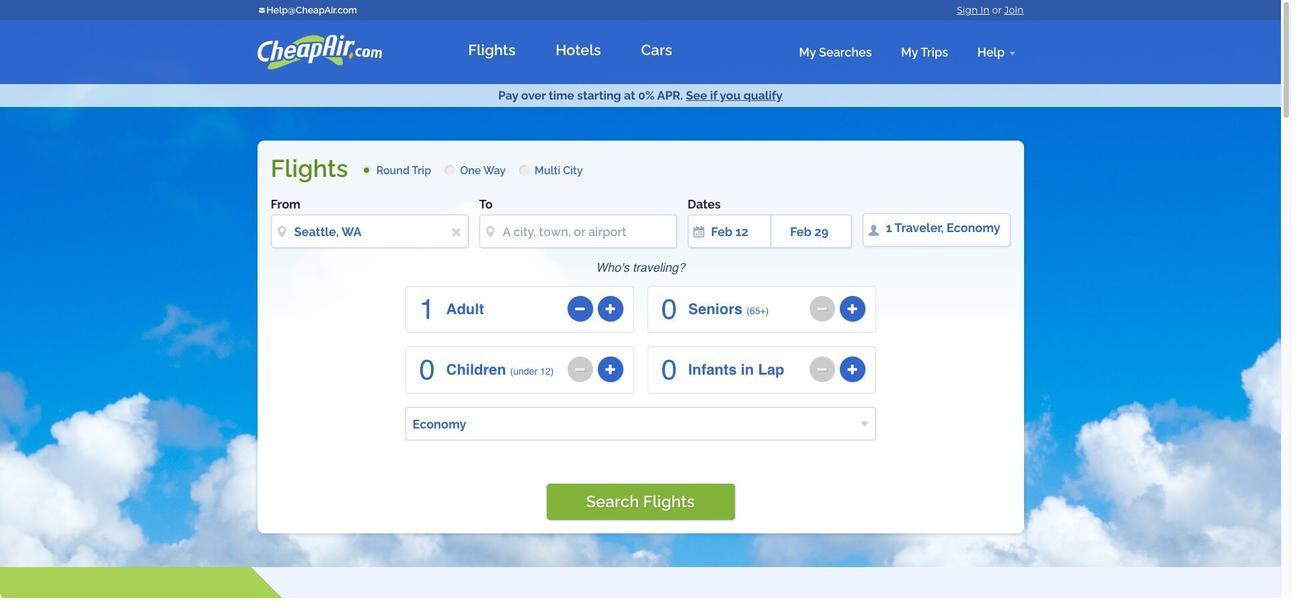 Task type: describe. For each thing, give the bounding box(es) containing it.
see if you qualify - affirm financing (opens in modal) element
[[686, 88, 783, 102]]



Task type: vqa. For each thing, say whether or not it's contained in the screenshot.
Return text box
yes



Task type: locate. For each thing, give the bounding box(es) containing it.
Depart text field
[[688, 215, 771, 248]]

None text field
[[406, 287, 572, 333], [648, 287, 814, 333], [648, 347, 814, 393], [406, 287, 572, 333], [648, 287, 814, 333], [648, 347, 814, 393]]

Return text field
[[771, 215, 852, 248]]

1 horizontal spatial a cіty, tοwn, or airport text field
[[479, 215, 677, 248]]

2 a cіty, tοwn, or airport text field from the left
[[479, 215, 677, 248]]

0 horizontal spatial a cіty, tοwn, or airport text field
[[271, 215, 469, 248]]

1 a cіty, tοwn, or airport text field from the left
[[271, 215, 469, 248]]

None text field
[[406, 347, 572, 393]]

A cіty, tοwn, or airport text field
[[271, 215, 469, 248], [479, 215, 677, 248]]



